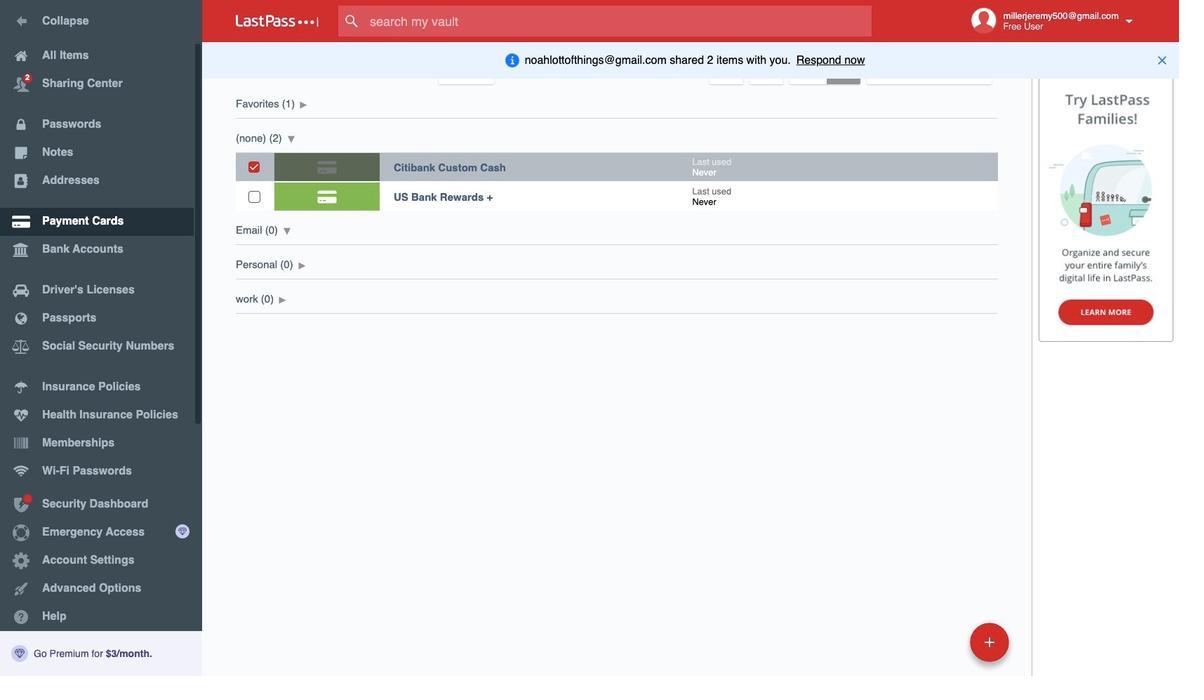 Task type: vqa. For each thing, say whether or not it's contained in the screenshot.
the Vault options navigation
yes



Task type: describe. For each thing, give the bounding box(es) containing it.
Search search field
[[339, 6, 900, 37]]



Task type: locate. For each thing, give the bounding box(es) containing it.
search my vault text field
[[339, 6, 900, 37]]

main navigation navigation
[[0, 0, 202, 676]]

new item navigation
[[874, 619, 1018, 676]]

main content main content
[[202, 84, 1032, 314]]

lastpass image
[[236, 15, 319, 27]]

vault options navigation
[[202, 42, 1032, 84]]

new item element
[[874, 622, 1015, 662]]



